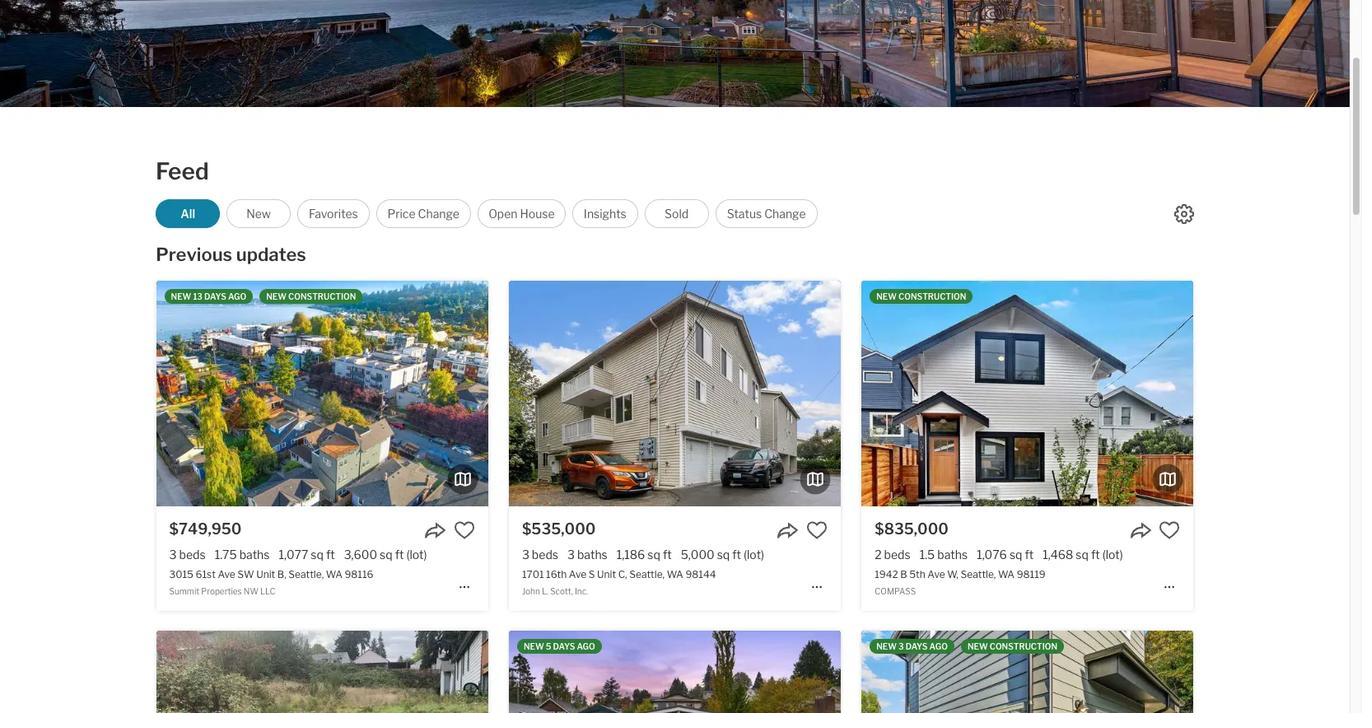 Task type: locate. For each thing, give the bounding box(es) containing it.
Open House radio
[[477, 199, 566, 228]]

ft right 1,468 on the bottom right of the page
[[1091, 548, 1100, 562]]

1 horizontal spatial ago
[[577, 642, 595, 651]]

unit for $535,000
[[597, 568, 616, 581]]

sq right 3,600
[[380, 548, 393, 562]]

w,
[[947, 568, 958, 581]]

2 ave from the left
[[569, 568, 586, 581]]

photo of 4037 37th ave sw, seattle, wa 98126 image
[[177, 631, 509, 713], [509, 631, 841, 713], [841, 631, 1173, 713]]

1 photo of 3015 61st ave sw unit b, seattle, wa 98116 image from the left
[[0, 281, 156, 506]]

seattle, inside 1942 b 5th ave w, seattle, wa 98119 compass
[[961, 568, 996, 581]]

(lot)
[[406, 548, 427, 562], [744, 548, 764, 562], [1102, 548, 1123, 562]]

2 favorite button image from the left
[[1159, 520, 1180, 541]]

5 ft from the left
[[1025, 548, 1034, 562]]

3,600 sq ft (lot)
[[344, 548, 427, 562]]

option group containing all
[[156, 199, 817, 228]]

0 horizontal spatial change
[[418, 207, 459, 221]]

1 horizontal spatial new construction
[[876, 292, 966, 301]]

new 13 days ago
[[171, 292, 246, 301]]

open
[[488, 207, 518, 221]]

3015
[[169, 568, 193, 581]]

(lot) for $749,950
[[406, 548, 427, 562]]

seattle, inside '1701 16th ave s unit c, seattle, wa 98144 john l. scott, inc.'
[[629, 568, 665, 581]]

sq for 1,076
[[1009, 548, 1022, 562]]

ago right '13'
[[228, 292, 246, 301]]

0 horizontal spatial construction
[[288, 292, 356, 301]]

l.
[[542, 587, 548, 596]]

3 ave from the left
[[927, 568, 945, 581]]

days down compass
[[906, 642, 928, 651]]

2 horizontal spatial days
[[906, 642, 928, 651]]

3,600
[[344, 548, 377, 562]]

insights
[[584, 207, 626, 221]]

new
[[171, 292, 191, 301], [266, 292, 287, 301], [876, 292, 897, 301], [524, 642, 544, 651], [876, 642, 897, 651], [967, 642, 988, 651]]

(lot) right '5,000'
[[744, 548, 764, 562]]

0 horizontal spatial unit
[[256, 568, 275, 581]]

change inside radio
[[764, 207, 806, 221]]

updates
[[236, 244, 306, 265]]

beds for $535,000
[[532, 548, 558, 562]]

16th
[[546, 568, 567, 581]]

ago for new 13 days ago
[[228, 292, 246, 301]]

1 change from the left
[[418, 207, 459, 221]]

2 horizontal spatial ago
[[929, 642, 948, 651]]

unit right s
[[597, 568, 616, 581]]

ago
[[228, 292, 246, 301], [577, 642, 595, 651], [929, 642, 948, 651]]

days for 13
[[204, 292, 226, 301]]

$749,950
[[169, 520, 242, 538]]

1 horizontal spatial (lot)
[[744, 548, 764, 562]]

sq right 1,077
[[311, 548, 324, 562]]

4 ft from the left
[[732, 548, 741, 562]]

baths for $749,950
[[239, 548, 270, 562]]

favorite button image for $535,000
[[806, 520, 828, 541]]

construction
[[288, 292, 356, 301], [898, 292, 966, 301], [990, 642, 1057, 651]]

2 horizontal spatial wa
[[998, 568, 1015, 581]]

6 ft from the left
[[1091, 548, 1100, 562]]

beds for $835,000
[[884, 548, 910, 562]]

2 horizontal spatial baths
[[937, 548, 968, 562]]

change inside option
[[418, 207, 459, 221]]

change
[[418, 207, 459, 221], [764, 207, 806, 221]]

change right price
[[418, 207, 459, 221]]

status change
[[727, 207, 806, 221]]

1 horizontal spatial baths
[[577, 548, 608, 562]]

sq
[[311, 548, 324, 562], [380, 548, 393, 562], [648, 548, 660, 562], [717, 548, 730, 562], [1009, 548, 1022, 562], [1076, 548, 1089, 562]]

photo of 3015 61st ave sw unit b, seattle, wa 98116 image
[[0, 281, 156, 506], [156, 281, 488, 506], [488, 281, 820, 506]]

2
[[875, 548, 882, 562]]

seattle, for $535,000
[[629, 568, 665, 581]]

2 horizontal spatial seattle,
[[961, 568, 996, 581]]

option group
[[156, 199, 817, 228]]

1 horizontal spatial beds
[[532, 548, 558, 562]]

3 down $535,000
[[567, 548, 575, 562]]

0 horizontal spatial favorite button image
[[806, 520, 828, 541]]

3 beds up 3015 on the bottom of the page
[[169, 548, 206, 562]]

1 baths from the left
[[239, 548, 270, 562]]

ft up the 98119
[[1025, 548, 1034, 562]]

s
[[589, 568, 595, 581]]

1 horizontal spatial days
[[553, 642, 575, 651]]

beds up 3015 on the bottom of the page
[[179, 548, 206, 562]]

favorite button image
[[806, 520, 828, 541], [1159, 520, 1180, 541]]

days right '13'
[[204, 292, 226, 301]]

1 ave from the left
[[218, 568, 235, 581]]

1 horizontal spatial seattle,
[[629, 568, 665, 581]]

3 (lot) from the left
[[1102, 548, 1123, 562]]

sw
[[237, 568, 254, 581]]

98144
[[685, 568, 716, 581]]

new for 3rd "photo of 1942 b 5th ave w, seattle, wa 98119" from the right
[[876, 292, 897, 301]]

sq right 1,186
[[648, 548, 660, 562]]

unit
[[256, 568, 275, 581], [597, 568, 616, 581]]

baths for $835,000
[[937, 548, 968, 562]]

wa for $749,950
[[326, 568, 342, 581]]

ft right 3,600
[[395, 548, 404, 562]]

favorite button image
[[453, 520, 475, 541]]

photo of 120 xx occidental ave s, seattle, wa 98168 image
[[0, 631, 156, 713], [156, 631, 488, 713], [488, 631, 820, 713]]

2 beds
[[875, 548, 910, 562]]

unit for $749,950
[[256, 568, 275, 581]]

0 horizontal spatial 3 beds
[[169, 548, 206, 562]]

2 unit from the left
[[597, 568, 616, 581]]

1942 b 5th ave w, seattle, wa 98119 compass
[[875, 568, 1045, 596]]

2 change from the left
[[764, 207, 806, 221]]

Favorites radio
[[297, 199, 369, 228]]

5th
[[909, 568, 925, 581]]

beds right 2
[[884, 548, 910, 562]]

0 horizontal spatial new construction
[[266, 292, 356, 301]]

3 beds for $749,950
[[169, 548, 206, 562]]

1 horizontal spatial unit
[[597, 568, 616, 581]]

sq for 3,600
[[380, 548, 393, 562]]

3 sq from the left
[[648, 548, 660, 562]]

wa inside '1701 16th ave s unit c, seattle, wa 98144 john l. scott, inc.'
[[667, 568, 683, 581]]

Price Change radio
[[376, 199, 471, 228]]

3 photo of 2560 56th ave sw, seattle, wa 98116 image from the left
[[1193, 631, 1362, 713]]

ft left '5,000'
[[663, 548, 672, 562]]

$535,000
[[522, 520, 596, 538]]

6 sq from the left
[[1076, 548, 1089, 562]]

3 down compass
[[898, 642, 904, 651]]

ft right '5,000'
[[732, 548, 741, 562]]

Insights radio
[[572, 199, 638, 228]]

3 baths from the left
[[937, 548, 968, 562]]

baths up w,
[[937, 548, 968, 562]]

change for price change
[[418, 207, 459, 221]]

0 horizontal spatial beds
[[179, 548, 206, 562]]

previous updates
[[156, 244, 306, 265]]

0 horizontal spatial baths
[[239, 548, 270, 562]]

0 horizontal spatial ago
[[228, 292, 246, 301]]

2 (lot) from the left
[[744, 548, 764, 562]]

unit inside '1701 16th ave s unit c, seattle, wa 98144 john l. scott, inc.'
[[597, 568, 616, 581]]

wa left the 98116
[[326, 568, 342, 581]]

1 horizontal spatial favorite button checkbox
[[1159, 520, 1180, 541]]

1.75
[[215, 548, 237, 562]]

seattle, down 1,186 sq ft
[[629, 568, 665, 581]]

1 beds from the left
[[179, 548, 206, 562]]

seattle, inside 3015 61st ave sw unit b, seattle, wa 98116 summit properties nw llc
[[288, 568, 324, 581]]

1 horizontal spatial ave
[[569, 568, 586, 581]]

0 horizontal spatial days
[[204, 292, 226, 301]]

unit inside 3015 61st ave sw unit b, seattle, wa 98116 summit properties nw llc
[[256, 568, 275, 581]]

1 seattle, from the left
[[288, 568, 324, 581]]

sq right '5,000'
[[717, 548, 730, 562]]

favorite button checkbox
[[453, 520, 475, 541], [1159, 520, 1180, 541]]

1 favorite button image from the left
[[806, 520, 828, 541]]

baths up sw
[[239, 548, 270, 562]]

wa
[[326, 568, 342, 581], [667, 568, 683, 581], [998, 568, 1015, 581]]

ago down 1942 b 5th ave w, seattle, wa 98119 compass in the bottom of the page
[[929, 642, 948, 651]]

3 beds from the left
[[884, 548, 910, 562]]

3 beds
[[169, 548, 206, 562], [522, 548, 558, 562]]

baths up s
[[577, 548, 608, 562]]

2 horizontal spatial (lot)
[[1102, 548, 1123, 562]]

baths
[[239, 548, 270, 562], [577, 548, 608, 562], [937, 548, 968, 562]]

2 seattle, from the left
[[629, 568, 665, 581]]

3 up 1701
[[522, 548, 529, 562]]

2 horizontal spatial ave
[[927, 568, 945, 581]]

2 photo of 1701 16th ave s unit c, seattle, wa 98144 image from the left
[[509, 281, 841, 506]]

wa left "98144"
[[667, 568, 683, 581]]

2 baths from the left
[[577, 548, 608, 562]]

seattle,
[[288, 568, 324, 581], [629, 568, 665, 581], [961, 568, 996, 581]]

(lot) right 3,600
[[406, 548, 427, 562]]

1 wa from the left
[[326, 568, 342, 581]]

1 horizontal spatial 3 beds
[[522, 548, 558, 562]]

favorite button checkbox for $835,000
[[1159, 520, 1180, 541]]

2 favorite button checkbox from the left
[[1159, 520, 1180, 541]]

sq for 1,468
[[1076, 548, 1089, 562]]

2 beds from the left
[[532, 548, 558, 562]]

3 ft from the left
[[663, 548, 672, 562]]

ago for new 5 days ago
[[577, 642, 595, 651]]

change right status
[[764, 207, 806, 221]]

house
[[520, 207, 555, 221]]

2 photo of 3015 61st ave sw unit b, seattle, wa 98116 image from the left
[[156, 281, 488, 506]]

0 horizontal spatial ave
[[218, 568, 235, 581]]

days for 3
[[906, 642, 928, 651]]

favorites
[[309, 207, 358, 221]]

3 beds up 1701
[[522, 548, 558, 562]]

1,186 sq ft
[[617, 548, 672, 562]]

0 horizontal spatial seattle,
[[288, 568, 324, 581]]

1 horizontal spatial change
[[764, 207, 806, 221]]

photo of 1942 b 5th ave w, seattle, wa 98119 image
[[530, 281, 862, 506], [862, 281, 1193, 506], [1193, 281, 1362, 506]]

3 beds for $535,000
[[522, 548, 558, 562]]

days right 5
[[553, 642, 575, 651]]

ave left w,
[[927, 568, 945, 581]]

beds
[[179, 548, 206, 562], [532, 548, 558, 562], [884, 548, 910, 562]]

new construction for new 13 days ago
[[266, 292, 356, 301]]

ft
[[326, 548, 335, 562], [395, 548, 404, 562], [663, 548, 672, 562], [732, 548, 741, 562], [1025, 548, 1034, 562], [1091, 548, 1100, 562]]

0 horizontal spatial wa
[[326, 568, 342, 581]]

new construction
[[266, 292, 356, 301], [876, 292, 966, 301], [967, 642, 1057, 651]]

1 favorite button checkbox from the left
[[453, 520, 475, 541]]

2 horizontal spatial beds
[[884, 548, 910, 562]]

1 (lot) from the left
[[406, 548, 427, 562]]

seattle, down 1,076
[[961, 568, 996, 581]]

sq for 1,186
[[648, 548, 660, 562]]

wa down 1,076 sq ft
[[998, 568, 1015, 581]]

ave inside '1701 16th ave s unit c, seattle, wa 98144 john l. scott, inc.'
[[569, 568, 586, 581]]

1 unit from the left
[[256, 568, 275, 581]]

unit left b,
[[256, 568, 275, 581]]

1 sq from the left
[[311, 548, 324, 562]]

price
[[387, 207, 415, 221]]

1 horizontal spatial favorite button image
[[1159, 520, 1180, 541]]

3 seattle, from the left
[[961, 568, 996, 581]]

ave left s
[[569, 568, 586, 581]]

sq right 1,468 on the bottom right of the page
[[1076, 548, 1089, 562]]

2 photo of 1942 b 5th ave w, seattle, wa 98119 image from the left
[[862, 281, 1193, 506]]

sq right 1,076
[[1009, 548, 1022, 562]]

5 sq from the left
[[1009, 548, 1022, 562]]

3 wa from the left
[[998, 568, 1015, 581]]

ave
[[218, 568, 235, 581], [569, 568, 586, 581], [927, 568, 945, 581]]

(lot) right 1,468 on the bottom right of the page
[[1102, 548, 1123, 562]]

4 sq from the left
[[717, 548, 730, 562]]

ft for 3,600 sq ft (lot)
[[395, 548, 404, 562]]

2 sq from the left
[[380, 548, 393, 562]]

0 horizontal spatial favorite button checkbox
[[453, 520, 475, 541]]

ave inside 3015 61st ave sw unit b, seattle, wa 98116 summit properties nw llc
[[218, 568, 235, 581]]

1942
[[875, 568, 898, 581]]

wa inside 3015 61st ave sw unit b, seattle, wa 98116 summit properties nw llc
[[326, 568, 342, 581]]

3 up 3015 on the bottom of the page
[[169, 548, 177, 562]]

1 ft from the left
[[326, 548, 335, 562]]

1 3 beds from the left
[[169, 548, 206, 562]]

photo of 2560 56th ave sw, seattle, wa 98116 image
[[530, 631, 862, 713], [862, 631, 1193, 713], [1193, 631, 1362, 713]]

ago right 5
[[577, 642, 595, 651]]

1,076
[[977, 548, 1007, 562]]

2 horizontal spatial new construction
[[967, 642, 1057, 651]]

ave up properties
[[218, 568, 235, 581]]

2 horizontal spatial construction
[[990, 642, 1057, 651]]

ave inside 1942 b 5th ave w, seattle, wa 98119 compass
[[927, 568, 945, 581]]

beds up 16th
[[532, 548, 558, 562]]

photo of 1701 16th ave s unit c, seattle, wa 98144 image
[[177, 281, 509, 506], [509, 281, 841, 506], [841, 281, 1173, 506]]

ft left 3,600
[[326, 548, 335, 562]]

3 photo of 4037 37th ave sw, seattle, wa 98126 image from the left
[[841, 631, 1173, 713]]

days
[[204, 292, 226, 301], [553, 642, 575, 651], [906, 642, 928, 651]]

3
[[169, 548, 177, 562], [522, 548, 529, 562], [567, 548, 575, 562], [898, 642, 904, 651]]

2 ft from the left
[[395, 548, 404, 562]]

2 wa from the left
[[667, 568, 683, 581]]

1 horizontal spatial wa
[[667, 568, 683, 581]]

seattle, down 1,077 sq ft
[[288, 568, 324, 581]]

0 horizontal spatial (lot)
[[406, 548, 427, 562]]

2 3 beds from the left
[[522, 548, 558, 562]]

ft for 1,468 sq ft (lot)
[[1091, 548, 1100, 562]]

5,000 sq ft (lot)
[[681, 548, 764, 562]]

5
[[546, 642, 551, 651]]



Task type: vqa. For each thing, say whether or not it's contained in the screenshot.
Brad ▾
no



Task type: describe. For each thing, give the bounding box(es) containing it.
new 5 days ago
[[524, 642, 595, 651]]

1.5 baths
[[920, 548, 968, 562]]

1701 16th ave s unit c, seattle, wa 98144 john l. scott, inc.
[[522, 568, 716, 596]]

1,076 sq ft
[[977, 548, 1034, 562]]

3 photo of 3015 61st ave sw unit b, seattle, wa 98116 image from the left
[[488, 281, 820, 506]]

baths for $535,000
[[577, 548, 608, 562]]

status
[[727, 207, 762, 221]]

Status Change radio
[[715, 199, 817, 228]]

1,468
[[1043, 548, 1073, 562]]

Sold radio
[[644, 199, 709, 228]]

nw
[[244, 587, 258, 596]]

change for status change
[[764, 207, 806, 221]]

98116
[[345, 568, 373, 581]]

3 photo of 120 xx occidental ave s, seattle, wa 98168 image from the left
[[488, 631, 820, 713]]

ft for 5,000 sq ft (lot)
[[732, 548, 741, 562]]

98119
[[1017, 568, 1045, 581]]

ave for $535,000
[[569, 568, 586, 581]]

(lot) for $535,000
[[744, 548, 764, 562]]

2 photo of 4037 37th ave sw, seattle, wa 98126 image from the left
[[509, 631, 841, 713]]

13
[[193, 292, 203, 301]]

1,077 sq ft
[[279, 548, 335, 562]]

ft for 1,077 sq ft
[[326, 548, 335, 562]]

1.5
[[920, 548, 935, 562]]

favorite button checkbox
[[806, 520, 828, 541]]

1 photo of 2560 56th ave sw, seattle, wa 98116 image from the left
[[530, 631, 862, 713]]

new for first photo of 3015 61st ave sw unit b, seattle, wa 98116
[[171, 292, 191, 301]]

feed
[[156, 157, 209, 185]]

sq for 5,000
[[717, 548, 730, 562]]

favorite button image for $835,000
[[1159, 520, 1180, 541]]

1 photo of 120 xx occidental ave s, seattle, wa 98168 image from the left
[[0, 631, 156, 713]]

1,077
[[279, 548, 308, 562]]

all
[[181, 207, 195, 221]]

3 photo of 1701 16th ave s unit c, seattle, wa 98144 image from the left
[[841, 281, 1173, 506]]

New radio
[[227, 199, 291, 228]]

ft for 1,186 sq ft
[[663, 548, 672, 562]]

3015 61st ave sw unit b, seattle, wa 98116 summit properties nw llc
[[169, 568, 373, 596]]

new
[[246, 207, 271, 221]]

3 photo of 1942 b 5th ave w, seattle, wa 98119 image from the left
[[1193, 281, 1362, 506]]

1.75 baths
[[215, 548, 270, 562]]

inc.
[[575, 587, 588, 596]]

(lot) for $835,000
[[1102, 548, 1123, 562]]

b
[[900, 568, 907, 581]]

construction for new 13 days ago
[[288, 292, 356, 301]]

1 photo of 4037 37th ave sw, seattle, wa 98126 image from the left
[[177, 631, 509, 713]]

ago for new 3 days ago
[[929, 642, 948, 651]]

ave for $749,950
[[218, 568, 235, 581]]

1701
[[522, 568, 544, 581]]

new for first photo of 2560 56th ave sw, seattle, wa 98116 from left
[[876, 642, 897, 651]]

1 photo of 1701 16th ave s unit c, seattle, wa 98144 image from the left
[[177, 281, 509, 506]]

c,
[[618, 568, 627, 581]]

$835,000
[[875, 520, 949, 538]]

5,000
[[681, 548, 715, 562]]

seattle, for $749,950
[[288, 568, 324, 581]]

construction for new 3 days ago
[[990, 642, 1057, 651]]

wa inside 1942 b 5th ave w, seattle, wa 98119 compass
[[998, 568, 1015, 581]]

2 photo of 120 xx occidental ave s, seattle, wa 98168 image from the left
[[156, 631, 488, 713]]

summit
[[169, 587, 199, 596]]

compass
[[875, 587, 916, 596]]

1,468 sq ft (lot)
[[1043, 548, 1123, 562]]

b,
[[277, 568, 286, 581]]

wa for $535,000
[[667, 568, 683, 581]]

open house
[[488, 207, 555, 221]]

days for 5
[[553, 642, 575, 651]]

ft for 1,076 sq ft
[[1025, 548, 1034, 562]]

2 photo of 2560 56th ave sw, seattle, wa 98116 image from the left
[[862, 631, 1193, 713]]

3 baths
[[567, 548, 608, 562]]

sold
[[665, 207, 689, 221]]

1 horizontal spatial construction
[[898, 292, 966, 301]]

new 3 days ago
[[876, 642, 948, 651]]

new construction for new 3 days ago
[[967, 642, 1057, 651]]

All radio
[[156, 199, 220, 228]]

john
[[522, 587, 540, 596]]

beds for $749,950
[[179, 548, 206, 562]]

previous
[[156, 244, 232, 265]]

properties
[[201, 587, 242, 596]]

61st
[[196, 568, 216, 581]]

llc
[[260, 587, 275, 596]]

price change
[[387, 207, 459, 221]]

scott,
[[550, 587, 573, 596]]

favorite button checkbox for $749,950
[[453, 520, 475, 541]]

1 photo of 1942 b 5th ave w, seattle, wa 98119 image from the left
[[530, 281, 862, 506]]

1,186
[[617, 548, 645, 562]]

new for first photo of 4037 37th ave sw, seattle, wa 98126 from the left
[[524, 642, 544, 651]]

sq for 1,077
[[311, 548, 324, 562]]



